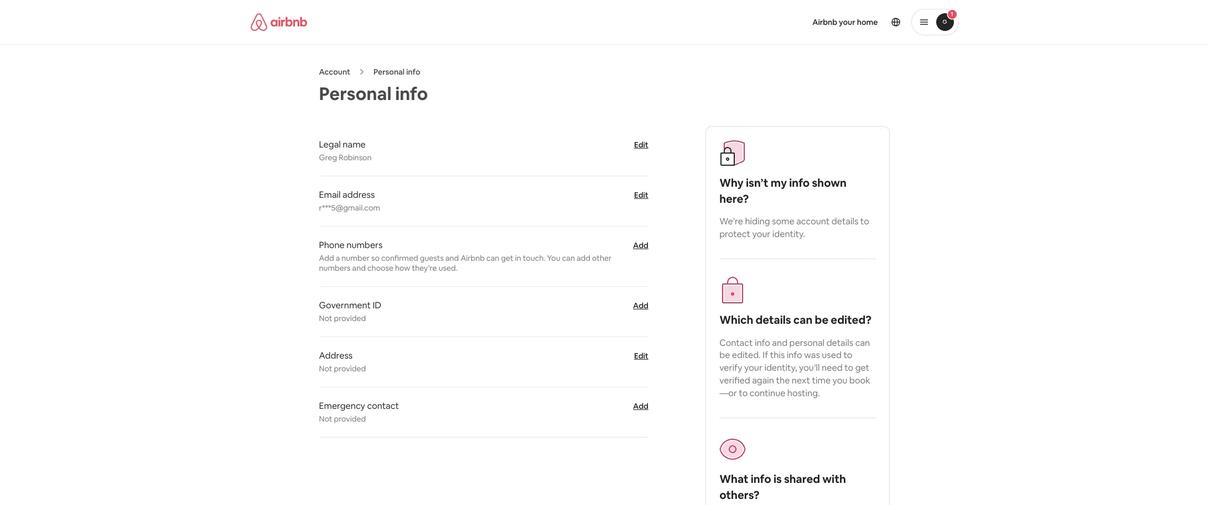 Task type: describe. For each thing, give the bounding box(es) containing it.
to inside we're hiding some account details to protect your identity.
[[861, 216, 869, 228]]

greg
[[319, 153, 337, 163]]

add link
[[633, 301, 649, 311]]

other
[[592, 254, 612, 263]]

here?
[[720, 192, 749, 206]]

not for emergency contact
[[319, 415, 332, 425]]

your inside contact info and personal details can be edited. if this info was used to verify your identity, you'll need to get verified again the next time you book —or to continue hosting.
[[744, 363, 763, 374]]

airbnb your home
[[813, 17, 878, 27]]

not inside address not provided
[[319, 364, 332, 374]]

r***5@gmail.com
[[319, 203, 380, 213]]

used
[[822, 350, 842, 362]]

is
[[774, 473, 782, 487]]

robinson
[[339, 153, 372, 163]]

this
[[770, 350, 785, 362]]

shared
[[784, 473, 820, 487]]

hosting.
[[788, 388, 820, 400]]

can left in
[[487, 254, 499, 263]]

protect
[[720, 229, 751, 240]]

provided for emergency
[[334, 415, 366, 425]]

emergency contact not provided
[[319, 401, 399, 425]]

info inside why isn't my info shown here?
[[789, 176, 810, 190]]

contact
[[367, 401, 399, 412]]

be inside contact info and personal details can be edited. if this info was used to verify your identity, you'll need to get verified again the next time you book —or to continue hosting.
[[720, 350, 730, 362]]

provided for government
[[334, 314, 366, 324]]

edit button for legal name
[[634, 139, 649, 151]]

and inside contact info and personal details can be edited. if this info was used to verify your identity, you'll need to get verified again the next time you book —or to continue hosting.
[[772, 337, 788, 349]]

provided inside address not provided
[[334, 364, 366, 374]]

if
[[763, 350, 768, 362]]

how
[[395, 263, 410, 273]]

get inside phone numbers add a number so confirmed guests and airbnb can get in touch. you can add other numbers and choose how they're used.
[[501, 254, 513, 263]]

with
[[823, 473, 846, 487]]

the
[[776, 375, 790, 387]]

we're
[[720, 216, 743, 228]]

airbnb inside phone numbers add a number so confirmed guests and airbnb can get in touch. you can add other numbers and choose how they're used.
[[461, 254, 485, 263]]

book
[[850, 375, 870, 387]]

which details can be edited?
[[720, 313, 872, 328]]

shown
[[812, 176, 847, 190]]

can up personal
[[794, 313, 813, 328]]

again
[[752, 375, 774, 387]]

you
[[833, 375, 848, 387]]

to right used
[[844, 350, 853, 362]]

not for government id
[[319, 314, 332, 324]]

why
[[720, 176, 744, 190]]

touch.
[[523, 254, 546, 263]]

info inside what info is shared with others?
[[751, 473, 771, 487]]

contact info and personal details can be edited. if this info was used to verify your identity, you'll need to get verified again the next time you book —or to continue hosting.
[[720, 337, 870, 400]]

address not provided
[[319, 350, 366, 374]]

identity,
[[765, 363, 797, 374]]

edit button for address
[[634, 351, 649, 362]]

was
[[804, 350, 820, 362]]

account
[[319, 67, 350, 77]]

hiding
[[745, 216, 770, 228]]

add
[[577, 254, 591, 263]]

my
[[771, 176, 787, 190]]

in
[[515, 254, 521, 263]]

name
[[343, 139, 366, 151]]

edited?
[[831, 313, 872, 328]]

0 vertical spatial numbers
[[347, 240, 383, 251]]

your inside profile element
[[839, 17, 856, 27]]

time
[[812, 375, 831, 387]]

edit button for email address
[[634, 190, 649, 201]]

0 vertical spatial personal
[[374, 67, 405, 77]]

home
[[857, 17, 878, 27]]

verify
[[720, 363, 743, 374]]

you
[[547, 254, 560, 263]]

choose
[[367, 263, 394, 273]]

which
[[720, 313, 753, 328]]

used.
[[439, 263, 458, 273]]

isn't
[[746, 176, 769, 190]]

legal name greg robinson
[[319, 139, 372, 163]]

1 button
[[911, 9, 959, 35]]



Task type: locate. For each thing, give the bounding box(es) containing it.
to
[[861, 216, 869, 228], [844, 350, 853, 362], [845, 363, 854, 374], [739, 388, 748, 400]]

1 vertical spatial provided
[[334, 364, 366, 374]]

email address r***5@gmail.com
[[319, 189, 380, 213]]

airbnb
[[813, 17, 838, 27], [461, 254, 485, 263]]

1 edit button from the top
[[634, 139, 649, 151]]

can inside contact info and personal details can be edited. if this info was used to verify your identity, you'll need to get verified again the next time you book —or to continue hosting.
[[855, 337, 870, 349]]

government id not provided
[[319, 300, 381, 324]]

2 vertical spatial edit button
[[634, 351, 649, 362]]

to right —or
[[739, 388, 748, 400]]

details inside we're hiding some account details to protect your identity.
[[832, 216, 859, 228]]

info
[[406, 67, 420, 77], [395, 82, 428, 105], [789, 176, 810, 190], [755, 337, 770, 349], [787, 350, 802, 362], [751, 473, 771, 487]]

details right account on the right top of the page
[[832, 216, 859, 228]]

personal down account at the left of page
[[319, 82, 392, 105]]

add button
[[633, 240, 649, 251], [633, 401, 649, 412]]

account link
[[319, 67, 350, 77]]

details for personal
[[827, 337, 854, 349]]

contact
[[720, 337, 753, 349]]

1 vertical spatial personal
[[319, 82, 392, 105]]

continue
[[750, 388, 786, 400]]

so
[[371, 254, 380, 263]]

edit
[[634, 140, 649, 150], [634, 190, 649, 200], [634, 351, 649, 361]]

get inside contact info and personal details can be edited. if this info was used to verify your identity, you'll need to get verified again the next time you book —or to continue hosting.
[[855, 363, 870, 374]]

2 vertical spatial not
[[319, 415, 332, 425]]

2 horizontal spatial and
[[772, 337, 788, 349]]

not
[[319, 314, 332, 324], [319, 364, 332, 374], [319, 415, 332, 425]]

can right the you in the bottom left of the page
[[562, 254, 575, 263]]

some
[[772, 216, 795, 228]]

add button for phone numbers
[[633, 240, 649, 251]]

0 vertical spatial not
[[319, 314, 332, 324]]

1
[[951, 11, 953, 18]]

3 provided from the top
[[334, 415, 366, 425]]

1 vertical spatial numbers
[[319, 263, 351, 273]]

get left in
[[501, 254, 513, 263]]

provided
[[334, 314, 366, 324], [334, 364, 366, 374], [334, 415, 366, 425]]

add
[[633, 241, 649, 251], [319, 254, 334, 263], [633, 301, 649, 311], [633, 402, 649, 412]]

you'll
[[799, 363, 820, 374]]

0 vertical spatial add button
[[633, 240, 649, 251]]

next
[[792, 375, 810, 387]]

phone
[[319, 240, 345, 251]]

and up this
[[772, 337, 788, 349]]

2 vertical spatial your
[[744, 363, 763, 374]]

to up "you"
[[845, 363, 854, 374]]

personal info
[[374, 67, 420, 77], [319, 82, 428, 105]]

numbers
[[347, 240, 383, 251], [319, 263, 351, 273]]

get up book on the right bottom of page
[[855, 363, 870, 374]]

can down edited?
[[855, 337, 870, 349]]

2 provided from the top
[[334, 364, 366, 374]]

provided down government
[[334, 314, 366, 324]]

profile element
[[618, 0, 959, 44]]

2 edit button from the top
[[634, 190, 649, 201]]

can
[[487, 254, 499, 263], [562, 254, 575, 263], [794, 313, 813, 328], [855, 337, 870, 349]]

details inside contact info and personal details can be edited. if this info was used to verify your identity, you'll need to get verified again the next time you book —or to continue hosting.
[[827, 337, 854, 349]]

provided down address
[[334, 364, 366, 374]]

your
[[839, 17, 856, 27], [752, 229, 771, 240], [744, 363, 763, 374]]

edit for legal name
[[634, 140, 649, 150]]

and right guests
[[446, 254, 459, 263]]

why isn't my info shown here?
[[720, 176, 847, 206]]

1 vertical spatial get
[[855, 363, 870, 374]]

personal
[[790, 337, 825, 349]]

1 provided from the top
[[334, 314, 366, 324]]

1 add button from the top
[[633, 240, 649, 251]]

1 vertical spatial airbnb
[[461, 254, 485, 263]]

1 vertical spatial details
[[756, 313, 791, 328]]

what
[[720, 473, 749, 487]]

others?
[[720, 488, 760, 503]]

edit button
[[634, 139, 649, 151], [634, 190, 649, 201], [634, 351, 649, 362]]

be up personal
[[815, 313, 829, 328]]

verified
[[720, 375, 750, 387]]

0 vertical spatial get
[[501, 254, 513, 263]]

get
[[501, 254, 513, 263], [855, 363, 870, 374]]

provided down emergency on the bottom of page
[[334, 415, 366, 425]]

personal
[[374, 67, 405, 77], [319, 82, 392, 105]]

1 vertical spatial personal info
[[319, 82, 428, 105]]

address
[[343, 189, 375, 201]]

what info is shared with others?
[[720, 473, 846, 503]]

0 vertical spatial details
[[832, 216, 859, 228]]

details up used
[[827, 337, 854, 349]]

account
[[797, 216, 830, 228]]

3 edit button from the top
[[634, 351, 649, 362]]

guests
[[420, 254, 444, 263]]

be
[[815, 313, 829, 328], [720, 350, 730, 362]]

government
[[319, 300, 371, 312]]

email
[[319, 189, 341, 201]]

0 horizontal spatial and
[[352, 263, 366, 273]]

need
[[822, 363, 843, 374]]

to right account on the right top of the page
[[861, 216, 869, 228]]

0 vertical spatial be
[[815, 313, 829, 328]]

not down address
[[319, 364, 332, 374]]

airbnb right used.
[[461, 254, 485, 263]]

personal right account at the left of page
[[374, 67, 405, 77]]

0 horizontal spatial be
[[720, 350, 730, 362]]

3 not from the top
[[319, 415, 332, 425]]

1 horizontal spatial airbnb
[[813, 17, 838, 27]]

details
[[832, 216, 859, 228], [756, 313, 791, 328], [827, 337, 854, 349]]

airbnb left home
[[813, 17, 838, 27]]

your left home
[[839, 17, 856, 27]]

address
[[319, 350, 353, 362]]

2 vertical spatial provided
[[334, 415, 366, 425]]

1 vertical spatial your
[[752, 229, 771, 240]]

1 horizontal spatial and
[[446, 254, 459, 263]]

details for account
[[832, 216, 859, 228]]

1 vertical spatial add button
[[633, 401, 649, 412]]

add inside phone numbers add a number so confirmed guests and airbnb can get in touch. you can add other numbers and choose how they're used.
[[319, 254, 334, 263]]

0 vertical spatial provided
[[334, 314, 366, 324]]

0 vertical spatial your
[[839, 17, 856, 27]]

and left so
[[352, 263, 366, 273]]

be up 'verify'
[[720, 350, 730, 362]]

0 vertical spatial airbnb
[[813, 17, 838, 27]]

a
[[336, 254, 340, 263]]

1 not from the top
[[319, 314, 332, 324]]

0 vertical spatial personal info
[[374, 67, 420, 77]]

airbnb inside airbnb your home link
[[813, 17, 838, 27]]

emergency
[[319, 401, 365, 412]]

0 horizontal spatial get
[[501, 254, 513, 263]]

edit for email address
[[634, 190, 649, 200]]

edited.
[[732, 350, 761, 362]]

2 not from the top
[[319, 364, 332, 374]]

1 vertical spatial not
[[319, 364, 332, 374]]

number
[[342, 254, 370, 263]]

1 horizontal spatial get
[[855, 363, 870, 374]]

id
[[373, 300, 381, 312]]

provided inside government id not provided
[[334, 314, 366, 324]]

not down government
[[319, 314, 332, 324]]

edit for address
[[634, 351, 649, 361]]

airbnb your home link
[[806, 11, 885, 34]]

0 vertical spatial edit
[[634, 140, 649, 150]]

0 vertical spatial edit button
[[634, 139, 649, 151]]

we're hiding some account details to protect your identity.
[[720, 216, 869, 240]]

—or
[[720, 388, 737, 400]]

not inside government id not provided
[[319, 314, 332, 324]]

2 add button from the top
[[633, 401, 649, 412]]

2 edit from the top
[[634, 190, 649, 200]]

1 edit from the top
[[634, 140, 649, 150]]

your down edited. in the bottom of the page
[[744, 363, 763, 374]]

numbers down phone
[[319, 263, 351, 273]]

0 horizontal spatial airbnb
[[461, 254, 485, 263]]

not inside emergency contact not provided
[[319, 415, 332, 425]]

2 vertical spatial edit
[[634, 351, 649, 361]]

confirmed
[[381, 254, 418, 263]]

3 edit from the top
[[634, 351, 649, 361]]

identity.
[[773, 229, 805, 240]]

1 vertical spatial edit
[[634, 190, 649, 200]]

1 vertical spatial edit button
[[634, 190, 649, 201]]

they're
[[412, 263, 437, 273]]

add button for emergency contact
[[633, 401, 649, 412]]

details up this
[[756, 313, 791, 328]]

numbers up number
[[347, 240, 383, 251]]

your inside we're hiding some account details to protect your identity.
[[752, 229, 771, 240]]

1 vertical spatial be
[[720, 350, 730, 362]]

your down hiding
[[752, 229, 771, 240]]

1 horizontal spatial be
[[815, 313, 829, 328]]

provided inside emergency contact not provided
[[334, 415, 366, 425]]

phone numbers add a number so confirmed guests and airbnb can get in touch. you can add other numbers and choose how they're used.
[[319, 240, 612, 273]]

not down emergency on the bottom of page
[[319, 415, 332, 425]]

and
[[446, 254, 459, 263], [352, 263, 366, 273], [772, 337, 788, 349]]

legal
[[319, 139, 341, 151]]

2 vertical spatial details
[[827, 337, 854, 349]]



Task type: vqa. For each thing, say whether or not it's contained in the screenshot.


